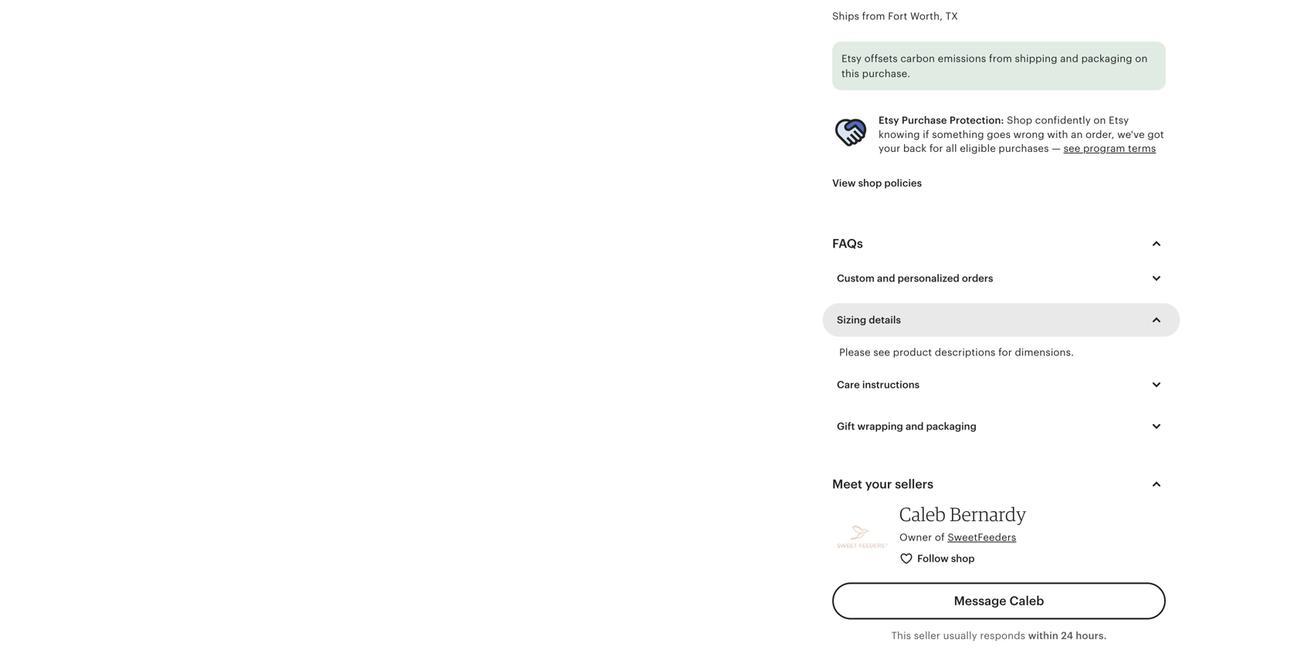 Task type: describe. For each thing, give the bounding box(es) containing it.
view shop policies
[[832, 178, 922, 189]]

24
[[1061, 631, 1073, 642]]

for inside shop confidently on etsy knowing if something goes wrong with an order, we've got your back for all eligible purchases —
[[929, 143, 943, 154]]

confidently
[[1035, 115, 1091, 126]]

shipping
[[1015, 53, 1057, 64]]

got
[[1148, 129, 1164, 140]]

eligible
[[960, 143, 996, 154]]

faqs button
[[818, 225, 1180, 262]]

follow shop button
[[888, 545, 988, 574]]

message caleb button
[[832, 583, 1166, 620]]

within
[[1028, 631, 1058, 642]]

your inside shop confidently on etsy knowing if something goes wrong with an order, we've got your back for all eligible purchases —
[[879, 143, 900, 154]]

shop confidently on etsy knowing if something goes wrong with an order, we've got your back for all eligible purchases —
[[879, 115, 1164, 154]]

0 vertical spatial see
[[1064, 143, 1080, 154]]

we've
[[1117, 129, 1145, 140]]

caleb bernardy owner of sweetfeeders
[[899, 503, 1026, 544]]

care instructions button
[[825, 369, 1177, 402]]

usually
[[943, 631, 977, 642]]

on inside etsy offsets carbon emissions from shipping and packaging on this purchase.
[[1135, 53, 1148, 64]]

from inside etsy offsets carbon emissions from shipping and packaging on this purchase.
[[989, 53, 1012, 64]]

custom
[[837, 273, 875, 284]]

sizing
[[837, 314, 866, 326]]

care instructions
[[837, 379, 920, 391]]

gift
[[837, 421, 855, 433]]

sweetfeeders
[[948, 532, 1016, 544]]

details
[[869, 314, 901, 326]]

orders
[[962, 273, 993, 284]]

sellers
[[895, 478, 933, 492]]

packaging inside etsy offsets carbon emissions from shipping and packaging on this purchase.
[[1081, 53, 1132, 64]]

if
[[923, 129, 929, 140]]

sizing details button
[[825, 304, 1177, 337]]

shop for view
[[858, 178, 882, 189]]

owner
[[899, 532, 932, 544]]

and inside etsy offsets carbon emissions from shipping and packaging on this purchase.
[[1060, 53, 1079, 64]]

worth,
[[910, 10, 943, 22]]

your inside dropdown button
[[865, 478, 892, 492]]

all
[[946, 143, 957, 154]]

on inside shop confidently on etsy knowing if something goes wrong with an order, we've got your back for all eligible purchases —
[[1094, 115, 1106, 126]]

view
[[832, 178, 856, 189]]

0 horizontal spatial see
[[873, 347, 890, 359]]

back
[[903, 143, 927, 154]]

meet your sellers button
[[818, 466, 1180, 503]]

please see product descriptions for dimensions.
[[839, 347, 1074, 359]]

personalized
[[898, 273, 959, 284]]

packaging inside dropdown button
[[926, 421, 977, 433]]

hours.
[[1076, 631, 1107, 642]]

this
[[842, 68, 859, 80]]

follow
[[917, 553, 949, 565]]

wrong
[[1013, 129, 1044, 140]]

instructions
[[862, 379, 920, 391]]

care
[[837, 379, 860, 391]]

descriptions
[[935, 347, 996, 359]]

0 horizontal spatial from
[[862, 10, 885, 22]]

with
[[1047, 129, 1068, 140]]

knowing
[[879, 129, 920, 140]]

purchase
[[902, 115, 947, 126]]

policies
[[884, 178, 922, 189]]

shop for follow
[[951, 553, 975, 565]]

goes
[[987, 129, 1011, 140]]

fort
[[888, 10, 907, 22]]

meet
[[832, 478, 862, 492]]

etsy inside shop confidently on etsy knowing if something goes wrong with an order, we've got your back for all eligible purchases —
[[1109, 115, 1129, 126]]

of
[[935, 532, 945, 544]]



Task type: locate. For each thing, give the bounding box(es) containing it.
shop
[[1007, 115, 1032, 126]]

1 horizontal spatial caleb
[[1009, 595, 1044, 609]]

shop inside "follow shop" button
[[951, 553, 975, 565]]

etsy inside etsy offsets carbon emissions from shipping and packaging on this purchase.
[[842, 53, 862, 64]]

0 vertical spatial for
[[929, 143, 943, 154]]

1 horizontal spatial for
[[998, 347, 1012, 359]]

terms
[[1128, 143, 1156, 154]]

2 horizontal spatial etsy
[[1109, 115, 1129, 126]]

packaging down care instructions dropdown button on the right of the page
[[926, 421, 977, 433]]

tx
[[945, 10, 958, 22]]

something
[[932, 129, 984, 140]]

sweetfeeders link
[[948, 532, 1016, 544]]

your right "meet"
[[865, 478, 892, 492]]

from left "fort"
[[862, 10, 885, 22]]

etsy
[[842, 53, 862, 64], [879, 115, 899, 126], [1109, 115, 1129, 126]]

1 horizontal spatial from
[[989, 53, 1012, 64]]

this
[[891, 631, 911, 642]]

1 horizontal spatial shop
[[951, 553, 975, 565]]

see program terms link
[[1064, 143, 1156, 154]]

purchases
[[999, 143, 1049, 154]]

on up we've
[[1135, 53, 1148, 64]]

custom and personalized orders
[[837, 273, 993, 284]]

0 horizontal spatial shop
[[858, 178, 882, 189]]

1 vertical spatial caleb
[[1009, 595, 1044, 609]]

0 vertical spatial and
[[1060, 53, 1079, 64]]

1 horizontal spatial etsy
[[879, 115, 899, 126]]

0 horizontal spatial and
[[877, 273, 895, 284]]

0 vertical spatial packaging
[[1081, 53, 1132, 64]]

seller
[[914, 631, 940, 642]]

purchase.
[[862, 68, 910, 80]]

view shop policies button
[[821, 170, 933, 198]]

etsy purchase protection:
[[879, 115, 1004, 126]]

1 vertical spatial on
[[1094, 115, 1106, 126]]

see down an at the right top of the page
[[1064, 143, 1080, 154]]

0 horizontal spatial etsy
[[842, 53, 862, 64]]

product
[[893, 347, 932, 359]]

etsy up we've
[[1109, 115, 1129, 126]]

order,
[[1086, 129, 1115, 140]]

from left 'shipping'
[[989, 53, 1012, 64]]

sizing details
[[837, 314, 901, 326]]

caleb inside caleb bernardy owner of sweetfeeders
[[899, 503, 946, 526]]

ships
[[832, 10, 859, 22]]

faqs
[[832, 237, 863, 251]]

1 horizontal spatial packaging
[[1081, 53, 1132, 64]]

ships from fort worth, tx
[[832, 10, 958, 22]]

caleb bernardy image
[[832, 508, 890, 566]]

packaging right 'shipping'
[[1081, 53, 1132, 64]]

gift wrapping and packaging
[[837, 421, 977, 433]]

follow shop
[[917, 553, 975, 565]]

1 vertical spatial your
[[865, 478, 892, 492]]

and right the custom
[[877, 273, 895, 284]]

custom and personalized orders button
[[825, 262, 1177, 295]]

responds
[[980, 631, 1025, 642]]

for left the all
[[929, 143, 943, 154]]

see right please at the bottom of page
[[873, 347, 890, 359]]

offsets
[[864, 53, 898, 64]]

caleb up within
[[1009, 595, 1044, 609]]

etsy up this
[[842, 53, 862, 64]]

an
[[1071, 129, 1083, 140]]

see program terms
[[1064, 143, 1156, 154]]

please
[[839, 347, 871, 359]]

0 horizontal spatial on
[[1094, 115, 1106, 126]]

gift wrapping and packaging button
[[825, 411, 1177, 443]]

0 vertical spatial your
[[879, 143, 900, 154]]

protection:
[[950, 115, 1004, 126]]

shop inside the view shop policies button
[[858, 178, 882, 189]]

2 vertical spatial and
[[906, 421, 924, 433]]

etsy for etsy purchase protection:
[[879, 115, 899, 126]]

caleb inside button
[[1009, 595, 1044, 609]]

program
[[1083, 143, 1125, 154]]

1 horizontal spatial see
[[1064, 143, 1080, 154]]

for down 'sizing details' dropdown button
[[998, 347, 1012, 359]]

dimensions.
[[1015, 347, 1074, 359]]

message
[[954, 595, 1006, 609]]

bernardy
[[950, 503, 1026, 526]]

meet your sellers
[[832, 478, 933, 492]]

caleb up owner
[[899, 503, 946, 526]]

0 horizontal spatial packaging
[[926, 421, 977, 433]]

1 vertical spatial see
[[873, 347, 890, 359]]

—
[[1052, 143, 1061, 154]]

0 vertical spatial caleb
[[899, 503, 946, 526]]

caleb
[[899, 503, 946, 526], [1009, 595, 1044, 609]]

0 vertical spatial from
[[862, 10, 885, 22]]

1 vertical spatial packaging
[[926, 421, 977, 433]]

1 vertical spatial shop
[[951, 553, 975, 565]]

and
[[1060, 53, 1079, 64], [877, 273, 895, 284], [906, 421, 924, 433]]

1 horizontal spatial and
[[906, 421, 924, 433]]

1 horizontal spatial on
[[1135, 53, 1148, 64]]

on
[[1135, 53, 1148, 64], [1094, 115, 1106, 126]]

carbon
[[900, 53, 935, 64]]

0 horizontal spatial for
[[929, 143, 943, 154]]

shop right view
[[858, 178, 882, 189]]

and right 'shipping'
[[1060, 53, 1079, 64]]

from
[[862, 10, 885, 22], [989, 53, 1012, 64]]

message caleb
[[954, 595, 1044, 609]]

etsy for etsy offsets carbon emissions from shipping and packaging on this purchase.
[[842, 53, 862, 64]]

etsy up knowing
[[879, 115, 899, 126]]

1 vertical spatial for
[[998, 347, 1012, 359]]

1 vertical spatial and
[[877, 273, 895, 284]]

see
[[1064, 143, 1080, 154], [873, 347, 890, 359]]

2 horizontal spatial and
[[1060, 53, 1079, 64]]

0 vertical spatial on
[[1135, 53, 1148, 64]]

your down knowing
[[879, 143, 900, 154]]

this seller usually responds within 24 hours.
[[891, 631, 1107, 642]]

for
[[929, 143, 943, 154], [998, 347, 1012, 359]]

and right "wrapping"
[[906, 421, 924, 433]]

emissions
[[938, 53, 986, 64]]

etsy offsets carbon emissions from shipping and packaging on this purchase.
[[842, 53, 1148, 80]]

1 vertical spatial from
[[989, 53, 1012, 64]]

wrapping
[[857, 421, 903, 433]]

packaging
[[1081, 53, 1132, 64], [926, 421, 977, 433]]

0 vertical spatial shop
[[858, 178, 882, 189]]

your
[[879, 143, 900, 154], [865, 478, 892, 492]]

shop down sweetfeeders
[[951, 553, 975, 565]]

on up order,
[[1094, 115, 1106, 126]]

0 horizontal spatial caleb
[[899, 503, 946, 526]]

shop
[[858, 178, 882, 189], [951, 553, 975, 565]]



Task type: vqa. For each thing, say whether or not it's contained in the screenshot.
Most
no



